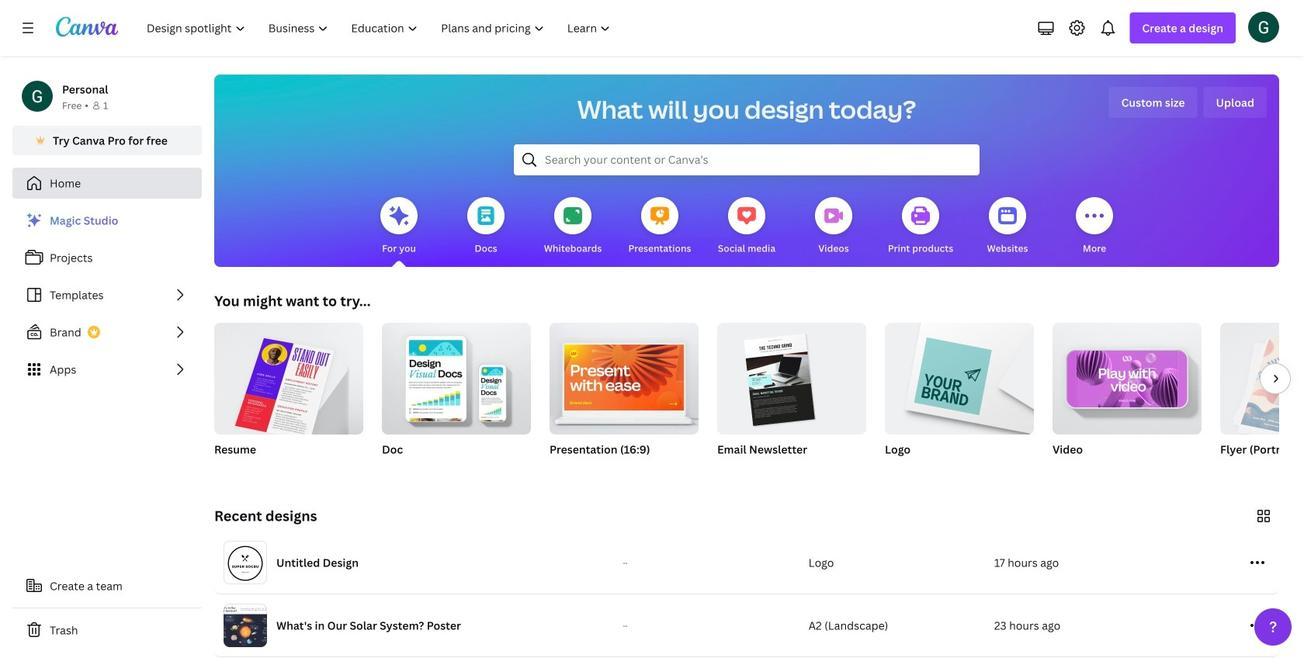 Task type: describe. For each thing, give the bounding box(es) containing it.
greg robinson image
[[1248, 11, 1279, 43]]



Task type: locate. For each thing, give the bounding box(es) containing it.
top level navigation element
[[137, 12, 624, 43]]

list
[[12, 205, 202, 385]]

None search field
[[514, 144, 980, 175]]

group
[[214, 317, 363, 477], [214, 317, 363, 441], [382, 317, 531, 477], [382, 317, 531, 435], [550, 317, 699, 477], [550, 317, 699, 435], [717, 317, 866, 477], [717, 317, 866, 435], [885, 323, 1034, 477], [885, 323, 1034, 435], [1053, 323, 1202, 477], [1220, 323, 1304, 477]]

Search search field
[[545, 145, 949, 175]]



Task type: vqa. For each thing, say whether or not it's contained in the screenshot.
group
yes



